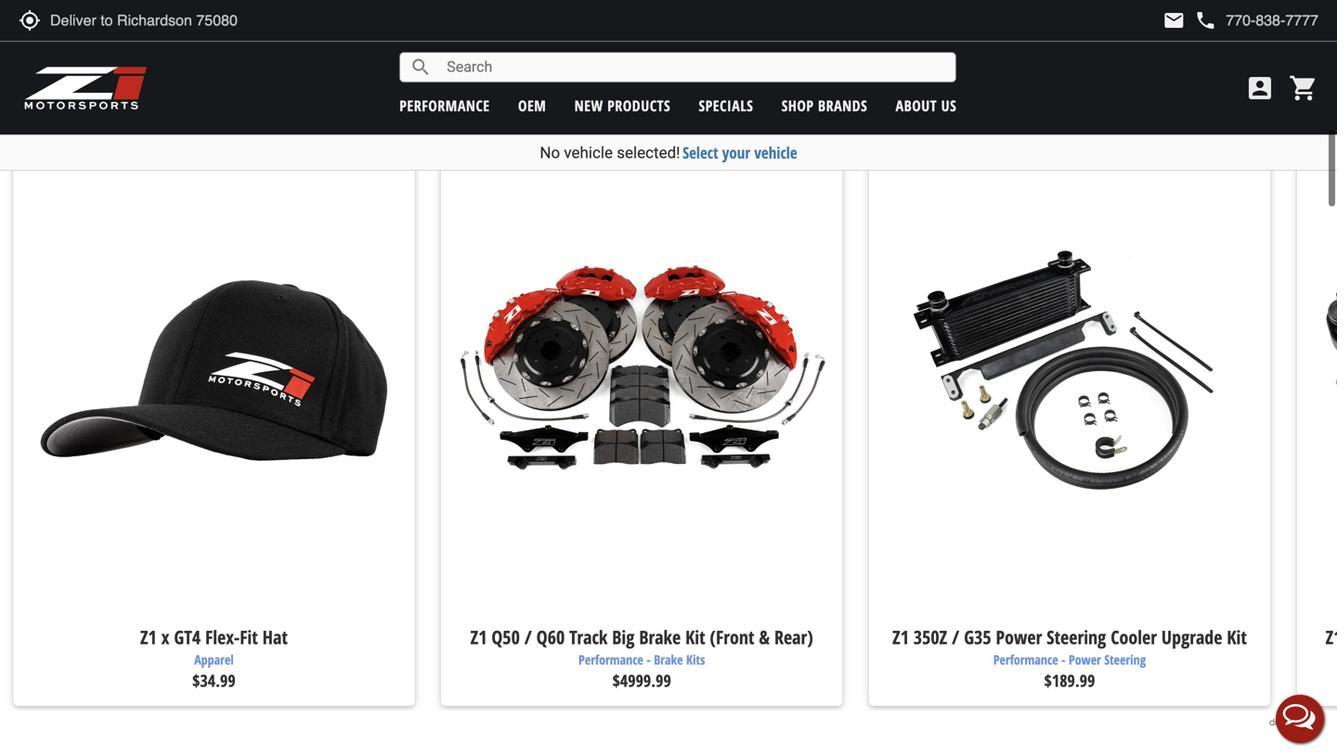 Task type: vqa. For each thing, say whether or not it's contained in the screenshot.
deadline at the right top of the page
no



Task type: describe. For each thing, give the bounding box(es) containing it.
to
[[1291, 717, 1299, 728]]

us
[[941, 96, 957, 116]]

upgrade
[[1162, 625, 1223, 651]]

performance
[[400, 96, 490, 116]]

z1 for z1 350z / g35 power steering cooler upgrade kit
[[893, 625, 909, 651]]

scroll
[[1302, 717, 1324, 728]]

new products
[[575, 96, 671, 116]]

about us
[[896, 96, 957, 116]]

350z
[[914, 625, 948, 651]]

shop brands link
[[782, 96, 868, 116]]

$189.99
[[1044, 670, 1095, 693]]

products
[[67, 88, 168, 129]]

mail link
[[1163, 9, 1185, 32]]

new products link
[[575, 96, 671, 116]]

phone
[[1195, 9, 1217, 32]]

kits
[[686, 652, 705, 669]]

z1 for z1 q50 / q60 track big brake kit (front & rear)
[[471, 625, 487, 651]]

- inside the z1 q50 / q60 track big brake kit (front & rear) performance - brake kits $4999.99
[[647, 652, 651, 669]]

about
[[896, 96, 937, 116]]

z1 q50 / q60 track big brake kit (front & rear) performance - brake kits $4999.99
[[471, 625, 813, 693]]

/ for q60
[[525, 625, 532, 651]]

shop brands
[[782, 96, 868, 116]]

z1 for z1 x gt4 flex-fit hat
[[140, 625, 157, 651]]

products
[[608, 96, 671, 116]]

flex-
[[205, 625, 240, 651]]

performance inside the z1 q50 / q60 track big brake kit (front & rear) performance - brake kits $4999.99
[[579, 652, 644, 669]]

(front
[[710, 625, 755, 651]]

specials link
[[699, 96, 754, 116]]

0 vertical spatial steering
[[1047, 625, 1106, 651]]

oem link
[[518, 96, 546, 116]]

your
[[722, 142, 751, 163]]

select
[[683, 142, 718, 163]]

1 vertical spatial steering
[[1105, 652, 1146, 669]]

shop
[[782, 96, 814, 116]]

hot products
[[19, 88, 168, 129]]

mail phone
[[1163, 9, 1217, 32]]

apparel link
[[26, 651, 402, 670]]

hot
[[19, 88, 60, 129]]



Task type: locate. For each thing, give the bounding box(es) containing it.
brake up performance - brake kits link
[[639, 625, 681, 651]]

1 vertical spatial brake
[[654, 652, 683, 669]]

vehicle right no
[[564, 143, 613, 162]]

- inside z1 350z / g35 power steering cooler upgrade kit performance - power steering $189.99
[[1062, 652, 1066, 669]]

power
[[996, 625, 1042, 651], [1069, 652, 1101, 669]]

big
[[612, 625, 635, 651]]

z1 motorsports logo image
[[23, 65, 148, 111]]

vehicle right your
[[754, 142, 797, 163]]

1 z1 from the left
[[140, 625, 157, 651]]

track
[[569, 625, 608, 651]]

oem
[[518, 96, 546, 116]]

1 vertical spatial power
[[1069, 652, 1101, 669]]

2 / from the left
[[952, 625, 960, 651]]

performance - power steering link
[[882, 651, 1258, 670]]

- up $4999.99
[[647, 652, 651, 669]]

brands
[[818, 96, 868, 116]]

$4999.99
[[613, 670, 671, 693]]

power up $189.99
[[1069, 652, 1101, 669]]

kit inside z1 350z / g35 power steering cooler upgrade kit performance - power steering $189.99
[[1227, 625, 1247, 651]]

mail
[[1163, 9, 1185, 32]]

performance down 'big'
[[579, 652, 644, 669]]

1 horizontal spatial power
[[1069, 652, 1101, 669]]

brake
[[639, 625, 681, 651], [654, 652, 683, 669]]

steering
[[1047, 625, 1106, 651], [1105, 652, 1146, 669]]

-
[[647, 652, 651, 669], [1062, 652, 1066, 669]]

1 horizontal spatial -
[[1062, 652, 1066, 669]]

vehicle
[[754, 142, 797, 163], [564, 143, 613, 162]]

account_box link
[[1241, 73, 1280, 103]]

2 - from the left
[[1062, 652, 1066, 669]]

0 vertical spatial power
[[996, 625, 1042, 651]]

drag to scroll
[[1270, 717, 1324, 728]]

select your vehicle link
[[683, 142, 797, 163]]

apparel
[[194, 652, 234, 669]]

$34.99
[[192, 670, 236, 693]]

0 horizontal spatial power
[[996, 625, 1042, 651]]

1 / from the left
[[525, 625, 532, 651]]

fit
[[240, 625, 258, 651]]

no
[[540, 143, 560, 162]]

/ inside z1 350z / g35 power steering cooler upgrade kit performance - power steering $189.99
[[952, 625, 960, 651]]

hat
[[263, 625, 288, 651]]

performance up $189.99
[[994, 652, 1058, 669]]

g35
[[964, 625, 992, 651]]

performance
[[579, 652, 644, 669], [994, 652, 1058, 669]]

z1 inside z1 x gt4 flex-fit hat apparel $34.99
[[140, 625, 157, 651]]

4 z1 from the left
[[1326, 625, 1337, 651]]

performance link
[[400, 96, 490, 116]]

win this truck shop now to get automatically entered before it's too late. image
[[0, 0, 1337, 48]]

cooler
[[1111, 625, 1157, 651]]

1 horizontal spatial performance
[[994, 652, 1058, 669]]

new
[[575, 96, 603, 116]]

2 z1 from the left
[[471, 625, 487, 651]]

1 - from the left
[[647, 652, 651, 669]]

phone link
[[1195, 9, 1319, 32]]

shopping_cart link
[[1284, 73, 1319, 103]]

z1 350z / g35 power steering cooler upgrade kit performance - power steering $189.99
[[893, 625, 1247, 693]]

rear)
[[775, 625, 813, 651]]

2 performance from the left
[[994, 652, 1058, 669]]

1 horizontal spatial /
[[952, 625, 960, 651]]

1 horizontal spatial kit
[[1227, 625, 1247, 651]]

0 horizontal spatial vehicle
[[564, 143, 613, 162]]

3 z1 from the left
[[893, 625, 909, 651]]

drag
[[1270, 717, 1289, 728]]

brake left kits
[[654, 652, 683, 669]]

&
[[759, 625, 770, 651]]

0 vertical spatial brake
[[639, 625, 681, 651]]

gt4
[[174, 625, 201, 651]]

shopping_cart
[[1289, 73, 1319, 103]]

x
[[161, 625, 169, 651]]

z1 inside the z1 q50 / q60 track big brake kit (front & rear) performance - brake kits $4999.99
[[471, 625, 487, 651]]

my_location
[[19, 9, 41, 32]]

no vehicle selected! select your vehicle
[[540, 142, 797, 163]]

/
[[525, 625, 532, 651], [952, 625, 960, 651]]

kit up kits
[[686, 625, 705, 651]]

about us link
[[896, 96, 957, 116]]

q50
[[492, 625, 520, 651]]

/ left "g35"
[[952, 625, 960, 651]]

kit
[[686, 625, 705, 651], [1227, 625, 1247, 651]]

Search search field
[[432, 53, 956, 82]]

search
[[410, 56, 432, 78]]

performance inside z1 350z / g35 power steering cooler upgrade kit performance - power steering $189.99
[[994, 652, 1058, 669]]

steering up performance - power steering link at the right
[[1047, 625, 1106, 651]]

performance - brake kits link
[[454, 651, 830, 670]]

z1 inside z1 350z / g35 power steering cooler upgrade kit performance - power steering $189.99
[[893, 625, 909, 651]]

/ inside the z1 q50 / q60 track big brake kit (front & rear) performance - brake kits $4999.99
[[525, 625, 532, 651]]

0 horizontal spatial kit
[[686, 625, 705, 651]]

z1
[[140, 625, 157, 651], [471, 625, 487, 651], [893, 625, 909, 651], [1326, 625, 1337, 651]]

/ for g35
[[952, 625, 960, 651]]

1 kit from the left
[[686, 625, 705, 651]]

/ left "q60"
[[525, 625, 532, 651]]

vehicle inside no vehicle selected! select your vehicle
[[564, 143, 613, 162]]

q60
[[537, 625, 565, 651]]

selected!
[[617, 143, 680, 162]]

0 horizontal spatial -
[[647, 652, 651, 669]]

2 kit from the left
[[1227, 625, 1247, 651]]

z1 x gt4 flex-fit hat apparel $34.99
[[140, 625, 288, 693]]

0 horizontal spatial performance
[[579, 652, 644, 669]]

specials
[[699, 96, 754, 116]]

account_box
[[1245, 73, 1275, 103]]

1 horizontal spatial vehicle
[[754, 142, 797, 163]]

0 horizontal spatial /
[[525, 625, 532, 651]]

kit right upgrade
[[1227, 625, 1247, 651]]

power right "g35"
[[996, 625, 1042, 651]]

kit inside the z1 q50 / q60 track big brake kit (front & rear) performance - brake kits $4999.99
[[686, 625, 705, 651]]

steering down cooler
[[1105, 652, 1146, 669]]

- up $189.99
[[1062, 652, 1066, 669]]

1 performance from the left
[[579, 652, 644, 669]]



